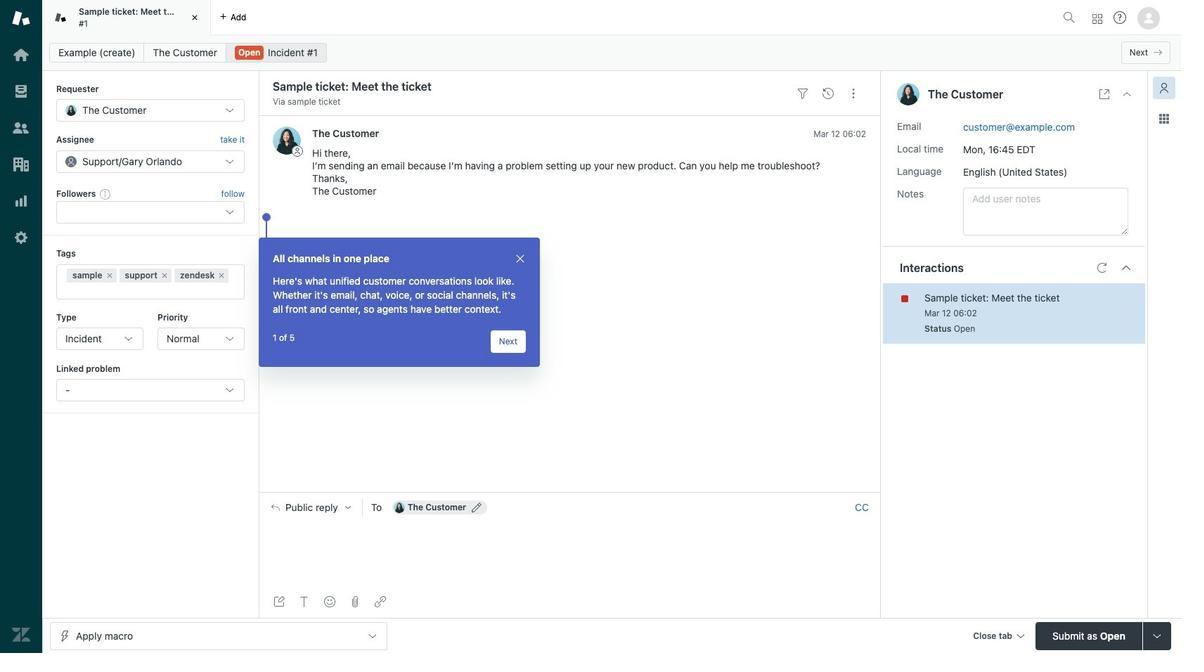 Task type: vqa. For each thing, say whether or not it's contained in the screenshot.
1st arrow down image
no



Task type: locate. For each thing, give the bounding box(es) containing it.
dialog
[[259, 238, 540, 367]]

edit user image
[[472, 503, 482, 513]]

customers image
[[12, 119, 30, 137]]

reporting image
[[12, 192, 30, 210]]

tab
[[42, 0, 211, 35]]

add attachment image
[[349, 596, 361, 608]]

1 vertical spatial close image
[[515, 253, 526, 264]]

0 horizontal spatial close image
[[188, 11, 202, 25]]

Subject field
[[270, 78, 788, 95]]

add link (cmd k) image
[[375, 596, 386, 608]]

view more details image
[[1099, 89, 1110, 100]]

format text image
[[299, 596, 310, 608]]

customer context image
[[1159, 82, 1170, 94]]

0 vertical spatial close image
[[188, 11, 202, 25]]

admin image
[[12, 229, 30, 247]]

Mar 12 06:02 text field
[[814, 129, 866, 140], [925, 308, 977, 318]]

close image
[[188, 11, 202, 25], [515, 253, 526, 264]]

1 horizontal spatial close image
[[515, 253, 526, 264]]

1 horizontal spatial mar 12 06:02 text field
[[925, 308, 977, 318]]

0 horizontal spatial mar 12 06:02 text field
[[814, 129, 866, 140]]

tabs tab list
[[42, 0, 1058, 35]]

close image
[[1122, 89, 1133, 100]]

avatar image
[[273, 127, 301, 155]]

apps image
[[1159, 113, 1170, 124]]

0 vertical spatial mar 12 06:02 text field
[[814, 129, 866, 140]]

user image
[[897, 83, 920, 105]]



Task type: describe. For each thing, give the bounding box(es) containing it.
zendesk products image
[[1093, 14, 1103, 24]]

1 vertical spatial mar 12 06:02 text field
[[925, 308, 977, 318]]

secondary element
[[42, 39, 1181, 67]]

get help image
[[1114, 11, 1127, 24]]

close image inside tabs tab list
[[188, 11, 202, 25]]

insert emojis image
[[324, 596, 335, 608]]

main element
[[0, 0, 42, 653]]

organizations image
[[12, 155, 30, 174]]

zendesk image
[[12, 626, 30, 644]]

events image
[[823, 88, 834, 99]]

get started image
[[12, 46, 30, 64]]

draft mode image
[[274, 596, 285, 608]]

Add user notes text field
[[963, 187, 1129, 235]]

views image
[[12, 82, 30, 101]]

zendesk support image
[[12, 9, 30, 27]]

customer@example.com image
[[394, 502, 405, 514]]



